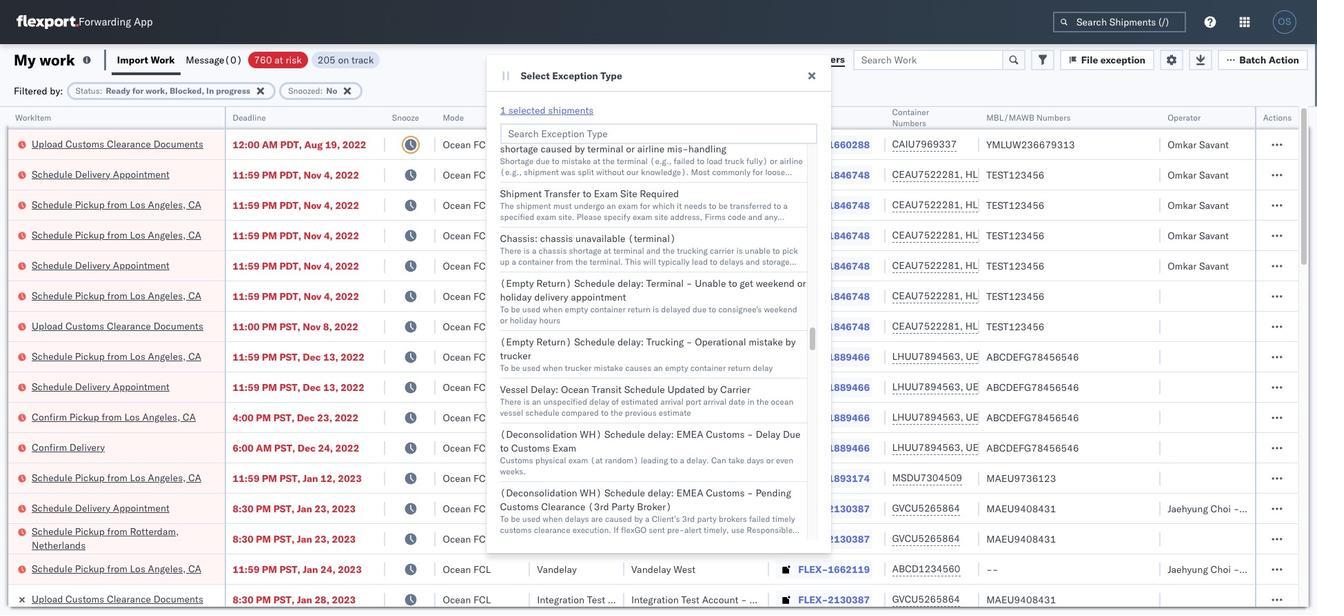 Task type: vqa. For each thing, say whether or not it's contained in the screenshot.
Air related to FLEX-2150210
no



Task type: locate. For each thing, give the bounding box(es) containing it.
0 horizontal spatial empty
[[565, 304, 588, 314]]

return) inside shipment transfer to exam site required the shipment must undergo an exam for which it needs to be transferred to a specified exam site. please specify exam site address, firms code and any specific paperwork needed. chassis: chassis unavailable (terminal) there is a chassis shortage at terminal and the trucking carrier is unable to pick up a container from the terminal. this will typically lead to delays and storage costs. (empty return) schedule delay: terminal - unable to get weekend or holiday delivery appointment to be used when empty container return is delayed due to consignee's weekend or holiday hours
[[537, 277, 572, 290]]

1 horizontal spatial arrival
[[704, 397, 727, 407]]

4 ceau7522281, from the top
[[893, 259, 964, 272]]

2 savant from the top
[[1200, 169, 1230, 181]]

type
[[601, 70, 623, 82]]

vandelay for vandelay
[[537, 563, 577, 575]]

1 vertical spatial for
[[640, 201, 651, 211]]

pst, left 8,
[[280, 320, 301, 333]]

import work button
[[112, 44, 180, 75]]

13 fcl from the top
[[474, 502, 491, 515]]

12 ocean fcl from the top
[[443, 472, 491, 484]]

consignee inside button
[[632, 112, 671, 123]]

bosch ocean test
[[537, 169, 616, 181], [632, 169, 710, 181], [537, 199, 616, 211], [632, 199, 710, 211], [537, 229, 616, 242], [632, 229, 710, 242], [537, 260, 616, 272], [632, 260, 710, 272], [537, 290, 616, 302], [632, 290, 710, 302], [537, 320, 616, 333], [632, 320, 710, 333], [537, 351, 616, 363], [632, 351, 710, 363], [537, 381, 616, 393], [632, 381, 710, 393], [537, 411, 616, 424], [632, 411, 710, 424], [537, 442, 616, 454], [632, 442, 710, 454]]

2 : from the left
[[320, 85, 323, 96]]

0 vertical spatial use
[[732, 525, 745, 535]]

0 vertical spatial 2130387
[[828, 502, 870, 515]]

an inside shipment transfer to exam site required the shipment must undergo an exam for which it needs to be transferred to a specified exam site. please specify exam site address, firms code and any specific paperwork needed. chassis: chassis unavailable (terminal) there is a chassis shortage at terminal and the trucking carrier is unable to pick up a container from the terminal. this will typically lead to delays and storage costs. (empty return) schedule delay: terminal - unable to get weekend or holiday delivery appointment to be used when empty container return is delayed due to consignee's weekend or holiday hours
[[607, 201, 616, 211]]

delivery for first schedule delivery appointment button from the top
[[75, 168, 110, 180]]

jan up 11:59 pm pst, jan 24, 2023
[[297, 533, 312, 545]]

2 appointment from the top
[[113, 259, 170, 271]]

for left which
[[640, 201, 651, 211]]

23, for confirm pickup from los angeles, ca
[[317, 411, 332, 424]]

demo
[[576, 138, 602, 151], [576, 472, 602, 484]]

2 abcdefg78456546 from the top
[[987, 381, 1080, 393]]

2 schedule delivery appointment button from the top
[[32, 258, 170, 273]]

1 vertical spatial when
[[543, 363, 563, 373]]

2 vertical spatial used
[[523, 514, 541, 524]]

2 vertical spatial maeu9408431
[[987, 593, 1057, 606]]

1 vertical spatial documents
[[154, 320, 203, 332]]

0 vertical spatial shortage
[[500, 143, 538, 155]]

delay: for exam
[[648, 428, 674, 441]]

flex-1660288 button
[[777, 135, 873, 154], [777, 135, 873, 154]]

(deconsolidation for to
[[500, 428, 578, 441]]

lhuu7894563, uetu5238478 for confirm pickup from los angeles, ca
[[893, 411, 1034, 423]]

sent
[[649, 525, 665, 535]]

vessel
[[500, 383, 529, 396]]

an inside vessel delay: ocean transit schedule updated by carrier there is an unspecified delay of estimated arrival port arrival date in the ocean vessel schedule compared to the previous estimate
[[532, 397, 542, 407]]

9 fcl from the top
[[474, 381, 491, 393]]

confirm
[[32, 411, 67, 423], [32, 441, 67, 453]]

1 ocean fcl from the top
[[443, 138, 491, 151]]

0 vertical spatial container
[[519, 257, 554, 267]]

9 ocean fcl from the top
[[443, 381, 491, 393]]

schedule pickup from los angeles, ca link
[[32, 198, 201, 211], [32, 228, 201, 242], [32, 289, 201, 302], [32, 349, 201, 363], [32, 471, 201, 484], [32, 562, 201, 575]]

2 vertical spatial integration
[[632, 593, 679, 606]]

0 vertical spatial for
[[132, 85, 144, 96]]

13, for schedule pickup from los angeles, ca
[[323, 351, 338, 363]]

integration up the sent
[[632, 502, 679, 515]]

3 lhuu7894563, from the top
[[893, 411, 964, 423]]

the
[[663, 246, 675, 256], [576, 257, 588, 267], [757, 397, 769, 407], [611, 408, 623, 418]]

2 schedule pickup from los angeles, ca button from the top
[[32, 228, 201, 243]]

1 vertical spatial (empty
[[500, 336, 534, 348]]

when up clearance
[[543, 514, 563, 524]]

container inside (empty return) schedule delay: trucking - operational mistake by trucker to be used when trucker mistake causes an empty container return delay
[[691, 363, 726, 373]]

dec
[[303, 351, 321, 363], [303, 381, 321, 393], [297, 411, 315, 424], [298, 442, 316, 454]]

due down flex id button
[[759, 129, 775, 141]]

1 vertical spatial karl
[[750, 533, 768, 545]]

11:59 pm pst, dec 13, 2022 up 4:00 pm pst, dec 23, 2022
[[233, 381, 365, 393]]

1 vertical spatial maeu9408431
[[987, 533, 1057, 545]]

0 vertical spatial to
[[500, 304, 509, 314]]

0 vertical spatial there
[[500, 246, 522, 256]]

pickup
[[75, 198, 105, 211], [75, 229, 105, 241], [75, 289, 105, 302], [75, 350, 105, 362], [69, 411, 99, 423], [75, 471, 105, 484], [75, 525, 105, 538], [75, 562, 105, 575]]

flexport. image
[[17, 15, 79, 29]]

bosch down delivery at left top
[[537, 320, 565, 333]]

party up timely,
[[698, 514, 717, 524]]

5 schedule pickup from los angeles, ca button from the top
[[32, 471, 201, 486]]

ceau7522281, hlxu6269489, hlxu8034992
[[893, 168, 1107, 181], [893, 199, 1107, 211], [893, 229, 1107, 241], [893, 259, 1107, 272], [893, 290, 1107, 302], [893, 320, 1107, 332]]

1 vertical spatial gvcu5265864
[[893, 532, 961, 545]]

4,
[[324, 169, 333, 181], [324, 199, 333, 211], [324, 229, 333, 242], [324, 260, 333, 272], [324, 290, 333, 302]]

import
[[117, 53, 148, 66]]

caused inside (deconsolidation wh) schedule delay: warehouse: delay due to shortage caused by terminal or airline mis-handling
[[541, 143, 572, 155]]

fcl
[[474, 138, 491, 151], [474, 169, 491, 181], [474, 199, 491, 211], [474, 229, 491, 242], [474, 260, 491, 272], [474, 290, 491, 302], [474, 320, 491, 333], [474, 351, 491, 363], [474, 381, 491, 393], [474, 411, 491, 424], [474, 442, 491, 454], [474, 472, 491, 484], [474, 502, 491, 515], [474, 533, 491, 545], [474, 563, 491, 575], [474, 593, 491, 606]]

is inside vessel delay: ocean transit schedule updated by carrier there is an unspecified delay of estimated arrival port arrival date in the ocean vessel schedule compared to the previous estimate
[[524, 397, 530, 407]]

3 gvcu5265864 from the top
[[893, 593, 961, 605]]

am right 6:00
[[256, 442, 272, 454]]

1 vertical spatial due
[[693, 304, 707, 314]]

chassis down paperwork
[[539, 246, 567, 256]]

mbl/mawb
[[987, 112, 1035, 123]]

jan down 11:59 pm pst, jan 12, 2023
[[297, 502, 312, 515]]

3 karl from the top
[[750, 593, 768, 606]]

ceau7522281, for first schedule delivery appointment button from the top
[[893, 168, 964, 181]]

3 abcdefg78456546 from the top
[[987, 411, 1080, 424]]

wh) inside (deconsolidation wh) schedule delay: emea customs - delay due to customs exam customs physical exam (at random) leading to a delay. can take days or even weeks.
[[580, 428, 602, 441]]

5 ceau7522281, from the top
[[893, 290, 964, 302]]

2 integration from the top
[[632, 533, 679, 545]]

2 vertical spatial wh)
[[580, 487, 602, 499]]

abcdefg78456546 for confirm pickup from los angeles, ca
[[987, 411, 1080, 424]]

1 vertical spatial account
[[702, 533, 739, 545]]

0 vertical spatial flexport demo consignee
[[537, 138, 650, 151]]

1 horizontal spatial vandelay
[[632, 563, 671, 575]]

handling
[[689, 143, 727, 155]]

when inside shipment transfer to exam site required the shipment must undergo an exam for which it needs to be transferred to a specified exam site. please specify exam site address, firms code and any specific paperwork needed. chassis: chassis unavailable (terminal) there is a chassis shortage at terminal and the trucking carrier is unable to pick up a container from the terminal. this will typically lead to delays and storage costs. (empty return) schedule delay: terminal - unable to get weekend or holiday delivery appointment to be used when empty container return is delayed due to consignee's weekend or holiday hours
[[543, 304, 563, 314]]

chassis down site.
[[540, 232, 573, 245]]

2 upload customs clearance documents button from the top
[[32, 319, 203, 334]]

workitem button
[[8, 110, 211, 123]]

wh) down name
[[580, 129, 602, 141]]

0 vertical spatial exam
[[594, 188, 618, 200]]

delay
[[731, 129, 756, 141], [756, 428, 781, 441]]

3 1889466 from the top
[[828, 411, 870, 424]]

2 maeu9408431 from the top
[[987, 533, 1057, 545]]

4 flex- from the top
[[799, 229, 828, 242]]

0 vertical spatial at
[[275, 53, 283, 66]]

snoozed
[[288, 85, 320, 96]]

work,
[[146, 85, 168, 96]]

2 vertical spatial container
[[691, 363, 726, 373]]

2 vertical spatial upload customs clearance documents
[[32, 593, 203, 605]]

1 horizontal spatial use
[[732, 525, 745, 535]]

3 resize handle column header from the left
[[420, 107, 436, 615]]

resize handle column header for mbl/mawb numbers
[[1145, 107, 1161, 615]]

1 wh) from the top
[[580, 129, 602, 141]]

savant
[[1200, 138, 1230, 151], [1200, 169, 1230, 181], [1200, 199, 1230, 211], [1200, 229, 1230, 242], [1200, 260, 1230, 272]]

test up operational
[[692, 320, 710, 333]]

8 ocean fcl from the top
[[443, 351, 491, 363]]

schedule pickup from los angeles, ca link for fifth schedule pickup from los angeles, ca button from the bottom
[[32, 228, 201, 242]]

1 vertical spatial return)
[[537, 336, 572, 348]]

emea inside (deconsolidation wh) schedule delay: emea customs - pending customs clearance (3rd party broker) to be used when delays are caused by a client's 3rd party brokers failed timely customs clearance execution. if flexgo sent pre-alert timely, use responsible party 'client'. otherwise, use responsible party 'flexport'.
[[677, 487, 704, 499]]

1 documents from the top
[[154, 138, 203, 150]]

wh) for party
[[580, 487, 602, 499]]

shortage inside shipment transfer to exam site required the shipment must undergo an exam for which it needs to be transferred to a specified exam site. please specify exam site address, firms code and any specific paperwork needed. chassis: chassis unavailable (terminal) there is a chassis shortage at terminal and the trucking carrier is unable to pick up a container from the terminal. this will typically lead to delays and storage costs. (empty return) schedule delay: terminal - unable to get weekend or holiday delivery appointment to be used when empty container return is delayed due to consignee's weekend or holiday hours
[[569, 246, 602, 256]]

1 horizontal spatial delays
[[720, 257, 744, 267]]

lagerfeld down flex-1662119
[[770, 593, 811, 606]]

weekend right consignee's
[[764, 304, 798, 314]]

1 flex-1889466 from the top
[[799, 351, 870, 363]]

1 vertical spatial container
[[591, 304, 626, 314]]

1 vertical spatial caused
[[605, 514, 632, 524]]

0 horizontal spatial due
[[693, 304, 707, 314]]

23, for schedule delivery appointment
[[315, 502, 330, 515]]

test down specify
[[598, 229, 616, 242]]

appointment for schedule delivery appointment "link" corresponding to first schedule delivery appointment button from the top
[[113, 168, 170, 180]]

delay down transit
[[590, 397, 610, 407]]

use down execution.
[[596, 536, 609, 546]]

2 (deconsolidation from the top
[[500, 428, 578, 441]]

bosch down the estimated
[[632, 411, 659, 424]]

dec for schedule pickup from los angeles, ca
[[303, 351, 321, 363]]

7 fcl from the top
[[474, 320, 491, 333]]

bosch down site.
[[537, 229, 565, 242]]

lead
[[692, 257, 708, 267]]

trucking
[[677, 246, 708, 256]]

0 vertical spatial return
[[628, 304, 651, 314]]

2130387 down 1662119
[[828, 593, 870, 606]]

by inside (deconsolidation wh) schedule delay: warehouse: delay due to shortage caused by terminal or airline mis-handling
[[575, 143, 585, 155]]

delay: inside (empty return) schedule delay: trucking - operational mistake by trucker to be used when trucker mistake causes an empty container return delay
[[618, 336, 644, 348]]

schedule inside schedule pickup from rotterdam, netherlands
[[32, 525, 73, 538]]

wh) up the (3rd at the left bottom of the page
[[580, 487, 602, 499]]

delay: inside (deconsolidation wh) schedule delay: emea customs - pending customs clearance (3rd party broker) to be used when delays are caused by a client's 3rd party brokers failed timely customs clearance execution. if flexgo sent pre-alert timely, use responsible party 'client'. otherwise, use responsible party 'flexport'.
[[648, 487, 674, 499]]

account up timely,
[[702, 502, 739, 515]]

0 vertical spatial confirm
[[32, 411, 67, 423]]

uetu5238478 for schedule delivery appointment
[[966, 381, 1034, 393]]

1 ceau7522281, hlxu6269489, hlxu8034992 from the top
[[893, 168, 1107, 181]]

4 schedule delivery appointment link from the top
[[32, 501, 170, 515]]

3 savant from the top
[[1200, 199, 1230, 211]]

file exception
[[1082, 53, 1146, 66]]

test down 3rd
[[682, 533, 700, 545]]

2023 right 12,
[[338, 472, 362, 484]]

mode button
[[436, 110, 517, 123]]

(deconsolidation down "weeks." on the left
[[500, 487, 578, 499]]

: left 'no'
[[320, 85, 323, 96]]

1 horizontal spatial at
[[604, 246, 612, 256]]

24, up 28,
[[321, 563, 336, 575]]

delay right "warehouse:"
[[731, 129, 756, 141]]

dec for confirm pickup from los angeles, ca
[[297, 411, 315, 424]]

1 there from the top
[[500, 246, 522, 256]]

integration test account - karl lagerfeld down brokers
[[632, 533, 811, 545]]

for inside shipment transfer to exam site required the shipment must undergo an exam for which it needs to be transferred to a specified exam site. please specify exam site address, firms code and any specific paperwork needed. chassis: chassis unavailable (terminal) there is a chassis shortage at terminal and the trucking carrier is unable to pick up a container from the terminal. this will typically lead to delays and storage costs. (empty return) schedule delay: terminal - unable to get weekend or holiday delivery appointment to be used when empty container return is delayed due to consignee's weekend or holiday hours
[[640, 201, 651, 211]]

deadline button
[[226, 110, 372, 123]]

1 test123456 from the top
[[987, 169, 1045, 181]]

numbers inside container numbers
[[893, 118, 927, 128]]

0 vertical spatial return)
[[537, 277, 572, 290]]

'flexport'.
[[679, 536, 716, 546]]

8:30 pm pst, jan 23, 2023 down 11:59 pm pst, jan 12, 2023
[[233, 502, 356, 515]]

8:30 down 11:59 pm pst, jan 24, 2023
[[233, 593, 254, 606]]

by inside (deconsolidation wh) schedule delay: emea customs - pending customs clearance (3rd party broker) to be used when delays are caused by a client's 3rd party brokers failed timely customs clearance execution. if flexgo sent pre-alert timely, use responsible party 'client'. otherwise, use responsible party 'flexport'.
[[635, 514, 643, 524]]

vessel delay: ocean transit schedule updated by carrier there is an unspecified delay of estimated arrival port arrival date in the ocean vessel schedule compared to the previous estimate
[[500, 383, 794, 418]]

or right days
[[767, 455, 774, 465]]

confirm for confirm delivery
[[32, 441, 67, 453]]

vandelay left west on the bottom right of the page
[[632, 563, 671, 575]]

schedule pickup from los angeles, ca link for second schedule pickup from los angeles, ca button from the bottom of the page
[[32, 471, 201, 484]]

4 hlxu6269489, from the top
[[966, 259, 1037, 272]]

5 fcl from the top
[[474, 260, 491, 272]]

0 vertical spatial wh)
[[580, 129, 602, 141]]

1 vertical spatial emea
[[677, 487, 704, 499]]

schedule pickup from los angeles, ca link for third schedule pickup from los angeles, ca button from the bottom
[[32, 349, 201, 363]]

24, for 2023
[[321, 563, 336, 575]]

upload customs clearance documents link
[[32, 137, 203, 151], [32, 319, 203, 333], [32, 592, 203, 606]]

bosch down site
[[632, 229, 659, 242]]

1 vertical spatial lagerfeld
[[770, 533, 811, 545]]

lagerfeld down pending
[[770, 502, 811, 515]]

client
[[537, 112, 560, 123]]

flex-2130387 down flex-1662119
[[799, 593, 870, 606]]

schedule delivery appointment link for 2nd schedule delivery appointment button from the top
[[32, 258, 170, 272]]

confirm delivery
[[32, 441, 105, 453]]

am for pdt,
[[262, 138, 278, 151]]

vandelay for vandelay west
[[632, 563, 671, 575]]

emea inside (deconsolidation wh) schedule delay: emea customs - delay due to customs exam customs physical exam (at random) leading to a delay. can take days or even weeks.
[[677, 428, 704, 441]]

2 8:30 from the top
[[233, 533, 254, 545]]

trucker up unspecified at the left bottom
[[565, 363, 592, 373]]

:
[[100, 85, 102, 96], [320, 85, 323, 96]]

bosch up the estimated
[[632, 381, 659, 393]]

1 used from the top
[[523, 304, 541, 314]]

0 vertical spatial 11:59 pm pst, dec 13, 2022
[[233, 351, 365, 363]]

nov for first schedule delivery appointment button from the top
[[304, 169, 322, 181]]

updated
[[668, 383, 705, 396]]

4 savant from the top
[[1200, 229, 1230, 242]]

wh) inside (deconsolidation wh) schedule delay: emea customs - pending customs clearance (3rd party broker) to be used when delays are caused by a client's 3rd party brokers failed timely customs clearance execution. if flexgo sent pre-alert timely, use responsible party 'client'. otherwise, use responsible party 'flexport'.
[[580, 487, 602, 499]]

vandelay down otherwise,
[[537, 563, 577, 575]]

1 13, from the top
[[323, 351, 338, 363]]

a left delay.
[[680, 455, 685, 465]]

be inside (deconsolidation wh) schedule delay: emea customs - pending customs clearance (3rd party broker) to be used when delays are caused by a client's 3rd party brokers failed timely customs clearance execution. if flexgo sent pre-alert timely, use responsible party 'client'. otherwise, use responsible party 'flexport'.
[[511, 514, 520, 524]]

2130387
[[828, 502, 870, 515], [828, 533, 870, 545], [828, 593, 870, 606]]

1 hlxu6269489, from the top
[[966, 168, 1037, 181]]

0 vertical spatial delay
[[753, 363, 773, 373]]

mbl/mawb numbers button
[[980, 110, 1148, 123]]

exam inside (deconsolidation wh) schedule delay: emea customs - delay due to customs exam customs physical exam (at random) leading to a delay. can take days or even weeks.
[[553, 442, 577, 454]]

resize handle column header
[[208, 107, 224, 615], [369, 107, 385, 615], [420, 107, 436, 615], [514, 107, 530, 615], [608, 107, 625, 615], [753, 107, 770, 615], [869, 107, 886, 615], [964, 107, 980, 615], [1145, 107, 1161, 615], [1239, 107, 1256, 615], [1283, 107, 1299, 615]]

trucking
[[647, 336, 684, 348]]

1 horizontal spatial exam
[[594, 188, 618, 200]]

abcd1234560
[[893, 563, 961, 575]]

: for status
[[100, 85, 102, 96]]

(empty inside shipment transfer to exam site required the shipment must undergo an exam for which it needs to be transferred to a specified exam site. please specify exam site address, firms code and any specific paperwork needed. chassis: chassis unavailable (terminal) there is a chassis shortage at terminal and the trucking carrier is unable to pick up a container from the terminal. this will typically lead to delays and storage costs. (empty return) schedule delay: terminal - unable to get weekend or holiday delivery appointment to be used when empty container return is delayed due to consignee's weekend or holiday hours
[[500, 277, 534, 290]]

resize handle column header for deadline
[[369, 107, 385, 615]]

a inside (deconsolidation wh) schedule delay: emea customs - delay due to customs exam customs physical exam (at random) leading to a delay. can take days or even weeks.
[[680, 455, 685, 465]]

uetu5238478 for confirm pickup from los angeles, ca
[[966, 411, 1034, 423]]

2 horizontal spatial container
[[691, 363, 726, 373]]

lagerfeld down timely
[[770, 533, 811, 545]]

1 vertical spatial delay
[[756, 428, 781, 441]]

15 ocean fcl from the top
[[443, 563, 491, 575]]

2023
[[338, 472, 362, 484], [332, 502, 356, 515], [332, 533, 356, 545], [338, 563, 362, 575], [332, 593, 356, 606]]

import work
[[117, 53, 175, 66]]

by inside (empty return) schedule delay: trucking - operational mistake by trucker to be used when trucker mistake causes an empty container return delay
[[786, 336, 796, 348]]

exam up paperwork
[[537, 212, 556, 222]]

must
[[554, 201, 572, 211]]

0 horizontal spatial trucker
[[500, 350, 532, 362]]

1 vertical spatial 13,
[[323, 381, 338, 393]]

caused
[[541, 143, 572, 155], [605, 514, 632, 524]]

3 integration from the top
[[632, 593, 679, 606]]

to up vessel
[[500, 363, 509, 373]]

2 vertical spatial (deconsolidation
[[500, 487, 578, 499]]

in
[[206, 85, 214, 96]]

1 vertical spatial integration test account - karl lagerfeld
[[632, 533, 811, 545]]

1 schedule pickup from los angeles, ca link from the top
[[32, 198, 201, 211]]

resize handle column header for container numbers
[[964, 107, 980, 615]]

6:00
[[233, 442, 254, 454]]

1 upload customs clearance documents from the top
[[32, 138, 203, 150]]

there inside shipment transfer to exam site required the shipment must undergo an exam for which it needs to be transferred to a specified exam site. please specify exam site address, firms code and any specific paperwork needed. chassis: chassis unavailable (terminal) there is a chassis shortage at terminal and the trucking carrier is unable to pick up a container from the terminal. this will typically lead to delays and storage costs. (empty return) schedule delay: terminal - unable to get weekend or holiday delivery appointment to be used when empty container return is delayed due to consignee's weekend or holiday hours
[[500, 246, 522, 256]]

(empty up vessel
[[500, 336, 534, 348]]

1 horizontal spatial numbers
[[1037, 112, 1071, 123]]

1 horizontal spatial trucker
[[565, 363, 592, 373]]

1 vertical spatial 2130387
[[828, 533, 870, 545]]

0 horizontal spatial arrival
[[661, 397, 684, 407]]

to up "weeks." on the left
[[500, 442, 509, 454]]

24, up 12,
[[318, 442, 333, 454]]

to
[[770, 53, 780, 66], [778, 129, 786, 141], [583, 188, 592, 200], [709, 201, 717, 211], [774, 201, 782, 211], [773, 246, 780, 256], [710, 257, 718, 267], [729, 277, 738, 290], [709, 304, 717, 314], [601, 408, 609, 418], [500, 442, 509, 454], [671, 455, 678, 465]]

delay: up "broker)"
[[648, 487, 674, 499]]

an right causes
[[654, 363, 663, 373]]

ocean inside vessel delay: ocean transit schedule updated by carrier there is an unspecified delay of estimated arrival port arrival date in the ocean vessel schedule compared to the previous estimate
[[561, 383, 590, 396]]

2 vertical spatial 23,
[[315, 533, 330, 545]]

carrier
[[721, 383, 751, 396]]

2 vertical spatial integration test account - karl lagerfeld
[[632, 593, 811, 606]]

abcdefg78456546 for schedule pickup from los angeles, ca
[[987, 351, 1080, 363]]

hlxu6269489,
[[966, 168, 1037, 181], [966, 199, 1037, 211], [966, 229, 1037, 241], [966, 259, 1037, 272], [966, 290, 1037, 302], [966, 320, 1037, 332]]

empty inside shipment transfer to exam site required the shipment must undergo an exam for which it needs to be transferred to a specified exam site. please specify exam site address, firms code and any specific paperwork needed. chassis: chassis unavailable (terminal) there is a chassis shortage at terminal and the trucking carrier is unable to pick up a container from the terminal. this will typically lead to delays and storage costs. (empty return) schedule delay: terminal - unable to get weekend or holiday delivery appointment to be used when empty container return is delayed due to consignee's weekend or holiday hours
[[565, 304, 588, 314]]

consignee button
[[625, 110, 756, 123]]

or inside (deconsolidation wh) schedule delay: warehouse: delay due to shortage caused by terminal or airline mis-handling
[[626, 143, 635, 155]]

demo for bookings
[[576, 472, 602, 484]]

0 vertical spatial account
[[702, 502, 739, 515]]

by:
[[50, 84, 63, 97]]

used up 'hours'
[[523, 304, 541, 314]]

resize handle column header for client name
[[608, 107, 625, 615]]

0 vertical spatial (empty
[[500, 277, 534, 290]]

to inside (deconsolidation wh) schedule delay: warehouse: delay due to shortage caused by terminal or airline mis-handling
[[778, 129, 786, 141]]

1 8:30 from the top
[[233, 502, 254, 515]]

appointment for fourth schedule delivery appointment button from the top of the page's schedule delivery appointment "link"
[[113, 502, 170, 514]]

1 horizontal spatial :
[[320, 85, 323, 96]]

an up schedule
[[532, 397, 542, 407]]

schedule delivery appointment link for third schedule delivery appointment button from the top
[[32, 380, 170, 393]]

delay: inside shipment transfer to exam site required the shipment must undergo an exam for which it needs to be transferred to a specified exam site. please specify exam site address, firms code and any specific paperwork needed. chassis: chassis unavailable (terminal) there is a chassis shortage at terminal and the trucking carrier is unable to pick up a container from the terminal. this will typically lead to delays and storage costs. (empty return) schedule delay: terminal - unable to get weekend or holiday delivery appointment to be used when empty container return is delayed due to consignee's weekend or holiday hours
[[618, 277, 644, 290]]

am for pst,
[[256, 442, 272, 454]]

delays inside shipment transfer to exam site required the shipment must undergo an exam for which it needs to be transferred to a specified exam site. please specify exam site address, firms code and any specific paperwork needed. chassis: chassis unavailable (terminal) there is a chassis shortage at terminal and the trucking carrier is unable to pick up a container from the terminal. this will typically lead to delays and storage costs. (empty return) schedule delay: terminal - unable to get weekend or holiday delivery appointment to be used when empty container return is delayed due to consignee's weekend or holiday hours
[[720, 257, 744, 267]]

party down pre-
[[657, 536, 677, 546]]

upload customs clearance documents for 2nd upload customs clearance documents button from the bottom of the page
[[32, 138, 203, 150]]

numbers inside "button"
[[1037, 112, 1071, 123]]

3 uetu5238478 from the top
[[966, 411, 1034, 423]]

4 uetu5238478 from the top
[[966, 441, 1034, 454]]

lhuu7894563, uetu5238478 for schedule pickup from los angeles, ca
[[893, 350, 1034, 363]]

- inside (deconsolidation wh) schedule delay: emea customs - delay due to customs exam customs physical exam (at random) leading to a delay. can take days or even weeks.
[[748, 428, 754, 441]]

2 vertical spatial to
[[500, 514, 509, 524]]

3 lhuu7894563, uetu5238478 from the top
[[893, 411, 1034, 423]]

2 vertical spatial flex-2130387
[[799, 593, 870, 606]]

delay: for party
[[648, 487, 674, 499]]

0 horizontal spatial :
[[100, 85, 102, 96]]

test up delay.
[[692, 442, 710, 454]]

shortage down selected
[[500, 143, 538, 155]]

0 vertical spatial lagerfeld
[[770, 502, 811, 515]]

return)
[[537, 277, 572, 290], [537, 336, 572, 348]]

4 appointment from the top
[[113, 502, 170, 514]]

Search Work text field
[[854, 49, 1004, 70]]

status : ready for work, blocked, in progress
[[76, 85, 250, 96]]

0 vertical spatial delays
[[720, 257, 744, 267]]

jan left 28,
[[297, 593, 312, 606]]

16 fcl from the top
[[474, 593, 491, 606]]

snooze
[[392, 112, 419, 123]]

0 vertical spatial (deconsolidation
[[500, 129, 578, 141]]

delay: inside (deconsolidation wh) schedule delay: emea customs - delay due to customs exam customs physical exam (at random) leading to a delay. can take days or even weeks.
[[648, 428, 674, 441]]

3 schedule delivery appointment link from the top
[[32, 380, 170, 393]]

2 11:59 pm pst, dec 13, 2022 from the top
[[233, 381, 365, 393]]

2 fcl from the top
[[474, 169, 491, 181]]

terminal inside shipment transfer to exam site required the shipment must undergo an exam for which it needs to be transferred to a specified exam site. please specify exam site address, firms code and any specific paperwork needed. chassis: chassis unavailable (terminal) there is a chassis shortage at terminal and the trucking carrier is unable to pick up a container from the terminal. this will typically lead to delays and storage costs. (empty return) schedule delay: terminal - unable to get weekend or holiday delivery appointment to be used when empty container return is delayed due to consignee's weekend or holiday hours
[[614, 246, 645, 256]]

documents
[[154, 138, 203, 150], [154, 320, 203, 332], [154, 593, 203, 605]]

savant for first schedule delivery appointment button from the top
[[1200, 169, 1230, 181]]

gvcu5265864 down abcd1234560
[[893, 593, 961, 605]]

flex-1893174 button
[[777, 469, 873, 488], [777, 469, 873, 488]]

delay
[[753, 363, 773, 373], [590, 397, 610, 407]]

flexport for bookings test consignee
[[537, 472, 573, 484]]

2 upload customs clearance documents link from the top
[[32, 319, 203, 333]]

3rd
[[682, 514, 695, 524]]

11:59 pm pst, dec 13, 2022
[[233, 351, 365, 363], [233, 381, 365, 393]]

1 confirm from the top
[[32, 411, 67, 423]]

there inside vessel delay: ocean transit schedule updated by carrier there is an unspecified delay of estimated arrival port arrival date in the ocean vessel schedule compared to the previous estimate
[[500, 397, 522, 407]]

rotterdam,
[[130, 525, 179, 538]]

2 confirm from the top
[[32, 441, 67, 453]]

1 maeu9408431 from the top
[[987, 502, 1057, 515]]

delivery for confirm delivery button
[[69, 441, 105, 453]]

trucker
[[500, 350, 532, 362], [565, 363, 592, 373]]

1 vertical spatial upload
[[32, 320, 63, 332]]

0 horizontal spatial exam
[[553, 442, 577, 454]]

16 flex- from the top
[[799, 593, 828, 606]]

6 fcl from the top
[[474, 290, 491, 302]]

2 ceau7522281, hlxu6269489, hlxu8034992 from the top
[[893, 199, 1107, 211]]

return) inside (empty return) schedule delay: trucking - operational mistake by trucker to be used when trucker mistake causes an empty container return delay
[[537, 336, 572, 348]]

aug
[[305, 138, 323, 151]]

flexport demo consignee down name
[[537, 138, 650, 151]]

numbers for container numbers
[[893, 118, 927, 128]]

13 flex- from the top
[[799, 502, 828, 515]]

2023 up 8:30 pm pst, jan 28, 2023
[[338, 563, 362, 575]]

for left the work,
[[132, 85, 144, 96]]

chassis
[[540, 232, 573, 245], [539, 246, 567, 256]]

emea for pending
[[677, 487, 704, 499]]

11:59 pm pst, jan 12, 2023
[[233, 472, 362, 484]]

to
[[500, 304, 509, 314], [500, 363, 509, 373], [500, 514, 509, 524]]

3 schedule delivery appointment from the top
[[32, 380, 170, 393]]

2 horizontal spatial an
[[654, 363, 663, 373]]

0 horizontal spatial delays
[[565, 514, 589, 524]]

2130387 up 1662119
[[828, 533, 870, 545]]

bookings test consignee
[[632, 472, 742, 484]]

0 vertical spatial used
[[523, 304, 541, 314]]

select
[[521, 70, 550, 82]]

schedule inside (deconsolidation wh) schedule delay: emea customs - delay due to customs exam customs physical exam (at random) leading to a delay. can take days or even weeks.
[[605, 428, 646, 441]]

1 vertical spatial 8:30
[[233, 533, 254, 545]]

karl
[[750, 502, 768, 515], [750, 533, 768, 545], [750, 593, 768, 606]]

confirm for confirm pickup from los angeles, ca
[[32, 411, 67, 423]]

1 resize handle column header from the left
[[208, 107, 224, 615]]

ceau7522281, for 2nd schedule delivery appointment button from the top
[[893, 259, 964, 272]]

nov for 2nd schedule delivery appointment button from the top
[[304, 260, 322, 272]]

2 integration test account - karl lagerfeld from the top
[[632, 533, 811, 545]]

test up trucking
[[692, 229, 710, 242]]

delivery for fourth schedule delivery appointment button from the top of the page
[[75, 502, 110, 514]]

transfer
[[545, 188, 581, 200]]

any
[[765, 212, 778, 222]]

status
[[76, 85, 100, 96]]

(deconsolidation inside (deconsolidation wh) schedule delay: warehouse: delay due to shortage caused by terminal or airline mis-handling
[[500, 129, 578, 141]]

0 vertical spatial 24,
[[318, 442, 333, 454]]

0 vertical spatial flexport
[[537, 138, 573, 151]]

shortage down unavailable
[[569, 246, 602, 256]]

reset to default filters button
[[734, 49, 854, 70]]

of
[[612, 397, 619, 407]]

2 there from the top
[[500, 397, 522, 407]]

shipment transfer to exam site required the shipment must undergo an exam for which it needs to be transferred to a specified exam site. please specify exam site address, firms code and any specific paperwork needed. chassis: chassis unavailable (terminal) there is a chassis shortage at terminal and the trucking carrier is unable to pick up a container from the terminal. this will typically lead to delays and storage costs. (empty return) schedule delay: terminal - unable to get weekend or holiday delivery appointment to be used when empty container return is delayed due to consignee's weekend or holiday hours
[[500, 188, 806, 325]]

vandelay
[[537, 563, 577, 575], [632, 563, 671, 575]]

5 11:59 pm pdt, nov 4, 2022 from the top
[[233, 290, 359, 302]]

1 lhuu7894563, uetu5238478 from the top
[[893, 350, 1034, 363]]

1 vertical spatial delays
[[565, 514, 589, 524]]

0 vertical spatial demo
[[576, 138, 602, 151]]

demo down name
[[576, 138, 602, 151]]

there up the up
[[500, 246, 522, 256]]

delay inside (deconsolidation wh) schedule delay: emea customs - delay due to customs exam customs physical exam (at random) leading to a delay. can take days or even weeks.
[[756, 428, 781, 441]]

is
[[524, 246, 530, 256], [737, 246, 743, 256], [653, 304, 659, 314], [524, 397, 530, 407]]

5 test123456 from the top
[[987, 290, 1045, 302]]

arrival right port
[[704, 397, 727, 407]]

schedule delivery appointment
[[32, 168, 170, 180], [32, 259, 170, 271], [32, 380, 170, 393], [32, 502, 170, 514]]

2 vertical spatial when
[[543, 514, 563, 524]]

0 vertical spatial am
[[262, 138, 278, 151]]

when
[[543, 304, 563, 314], [543, 363, 563, 373], [543, 514, 563, 524]]

0 horizontal spatial container
[[519, 257, 554, 267]]

test down of
[[598, 411, 616, 424]]

pickup inside schedule pickup from rotterdam, netherlands
[[75, 525, 105, 538]]

0 vertical spatial maeu9408431
[[987, 502, 1057, 515]]

- inside (deconsolidation wh) schedule delay: emea customs - pending customs clearance (3rd party broker) to be used when delays are caused by a client's 3rd party brokers failed timely customs clearance execution. if flexgo sent pre-alert timely, use responsible party 'client'. otherwise, use responsible party 'flexport'.
[[748, 487, 754, 499]]

2 lagerfeld from the top
[[770, 533, 811, 545]]

(deconsolidation down "client"
[[500, 129, 578, 141]]

otherwise,
[[553, 536, 594, 546]]

return inside shipment transfer to exam site required the shipment must undergo an exam for which it needs to be transferred to a specified exam site. please specify exam site address, firms code and any specific paperwork needed. chassis: chassis unavailable (terminal) there is a chassis shortage at terminal and the trucking carrier is unable to pick up a container from the terminal. this will typically lead to delays and storage costs. (empty return) schedule delay: terminal - unable to get weekend or holiday delivery appointment to be used when empty container return is delayed due to consignee's weekend or holiday hours
[[628, 304, 651, 314]]

bosch ocean test up site
[[632, 199, 710, 211]]

pst, up 6:00 am pst, dec 24, 2022 at the bottom
[[274, 411, 295, 424]]

delivery for third schedule delivery appointment button from the top
[[75, 380, 110, 393]]

delay: for be
[[618, 336, 644, 348]]

0 vertical spatial upload
[[32, 138, 63, 150]]

1 vertical spatial wh)
[[580, 428, 602, 441]]

empty up updated
[[665, 363, 689, 373]]

origin
[[1263, 502, 1290, 515]]

1 horizontal spatial caused
[[605, 514, 632, 524]]

due inside (deconsolidation wh) schedule delay: warehouse: delay due to shortage caused by terminal or airline mis-handling
[[759, 129, 775, 141]]

arrival up "estimate"
[[661, 397, 684, 407]]

return down the terminal at the top of the page
[[628, 304, 651, 314]]

caused inside (deconsolidation wh) schedule delay: emea customs - pending customs clearance (3rd party broker) to be used when delays are caused by a client's 3rd party brokers failed timely customs clearance execution. if flexgo sent pre-alert timely, use responsible party 'client'. otherwise, use responsible party 'flexport'.
[[605, 514, 632, 524]]

-
[[632, 138, 638, 151], [638, 138, 644, 151], [687, 277, 693, 290], [687, 336, 693, 348], [748, 428, 754, 441], [748, 487, 754, 499], [741, 502, 747, 515], [1234, 502, 1240, 515], [741, 533, 747, 545], [987, 563, 993, 575], [993, 563, 999, 575], [741, 593, 747, 606]]

0 vertical spatial 23,
[[317, 411, 332, 424]]

0 vertical spatial delay
[[731, 129, 756, 141]]

integration
[[632, 502, 679, 515], [632, 533, 679, 545], [632, 593, 679, 606]]

schedule delivery appointment link for first schedule delivery appointment button from the top
[[32, 167, 170, 181]]

from inside shipment transfer to exam site required the shipment must undergo an exam for which it needs to be transferred to a specified exam site. please specify exam site address, firms code and any specific paperwork needed. chassis: chassis unavailable (terminal) there is a chassis shortage at terminal and the trucking carrier is unable to pick up a container from the terminal. this will typically lead to delays and storage costs. (empty return) schedule delay: terminal - unable to get weekend or holiday delivery appointment to be used when empty container return is delayed due to consignee's weekend or holiday hours
[[556, 257, 573, 267]]

upload for 2nd upload customs clearance documents button from the bottom of the page
[[32, 138, 63, 150]]

1 account from the top
[[702, 502, 739, 515]]

0 horizontal spatial caused
[[541, 143, 572, 155]]

flex-1846748 button
[[777, 165, 873, 184], [777, 165, 873, 184], [777, 196, 873, 215], [777, 196, 873, 215], [777, 226, 873, 245], [777, 226, 873, 245], [777, 256, 873, 276], [777, 256, 873, 276], [777, 287, 873, 306], [777, 287, 873, 306], [777, 317, 873, 336], [777, 317, 873, 336]]

address,
[[671, 212, 703, 222]]

2 1889466 from the top
[[828, 381, 870, 393]]

1 schedule delivery appointment link from the top
[[32, 167, 170, 181]]

12,
[[321, 472, 336, 484]]

0 vertical spatial 8:30
[[233, 502, 254, 515]]

nov for 3rd schedule pickup from los angeles, ca button
[[304, 290, 322, 302]]

delay: down "estimate"
[[648, 428, 674, 441]]

delays up execution.
[[565, 514, 589, 524]]

bosch ocean test up transit
[[537, 351, 616, 363]]

1 schedule pickup from los angeles, ca button from the top
[[32, 198, 201, 213]]

1 to from the top
[[500, 304, 509, 314]]

delay: inside (deconsolidation wh) schedule delay: warehouse: delay due to shortage caused by terminal or airline mis-handling
[[648, 129, 674, 141]]

8:30 pm pst, jan 28, 2023
[[233, 593, 356, 606]]

exception
[[553, 70, 598, 82]]

container down operational
[[691, 363, 726, 373]]

1 11:59 pm pdt, nov 4, 2022 from the top
[[233, 169, 359, 181]]

6 schedule pickup from los angeles, ca from the top
[[32, 562, 201, 575]]

transferred
[[730, 201, 772, 211]]

at left risk
[[275, 53, 283, 66]]

0 vertical spatial mistake
[[749, 336, 783, 348]]

11:59 pm pst, dec 13, 2022 for schedule delivery appointment
[[233, 381, 365, 393]]

3 flex-1846748 from the top
[[799, 229, 870, 242]]

be inside (empty return) schedule delay: trucking - operational mistake by trucker to be used when trucker mistake causes an empty container return delay
[[511, 363, 520, 373]]

2 schedule pickup from los angeles, ca link from the top
[[32, 228, 201, 242]]

1 fcl from the top
[[474, 138, 491, 151]]

(deconsolidation inside (deconsolidation wh) schedule delay: emea customs - delay due to customs exam customs physical exam (at random) leading to a delay. can take days or even weeks.
[[500, 428, 578, 441]]

flex-2130387 button
[[777, 499, 873, 518], [777, 499, 873, 518], [777, 529, 873, 549], [777, 529, 873, 549], [777, 590, 873, 609], [777, 590, 873, 609]]

bosch ocean test up the terminal at the top of the page
[[632, 260, 710, 272]]

1 vertical spatial flexport
[[537, 472, 573, 484]]

bosch ocean test up trucking
[[632, 320, 710, 333]]

nov
[[304, 169, 322, 181], [304, 199, 322, 211], [304, 229, 322, 242], [304, 260, 322, 272], [304, 290, 322, 302], [303, 320, 321, 333]]

1 selected shipments
[[500, 104, 594, 117]]

2 flexport from the top
[[537, 472, 573, 484]]

wh) inside (deconsolidation wh) schedule delay: warehouse: delay due to shortage caused by terminal or airline mis-handling
[[580, 129, 602, 141]]

3 used from the top
[[523, 514, 541, 524]]

(deconsolidation inside (deconsolidation wh) schedule delay: emea customs - pending customs clearance (3rd party broker) to be used when delays are caused by a client's 3rd party brokers failed timely customs clearance execution. if flexgo sent pre-alert timely, use responsible party 'client'. otherwise, use responsible party 'flexport'.
[[500, 487, 578, 499]]

2 omkar savant from the top
[[1168, 169, 1230, 181]]

return up carrier
[[728, 363, 751, 373]]

205 on track
[[318, 53, 374, 66]]

test up transit
[[598, 351, 616, 363]]

delays
[[720, 257, 744, 267], [565, 514, 589, 524]]

0 horizontal spatial --
[[632, 138, 644, 151]]



Task type: describe. For each thing, give the bounding box(es) containing it.
3 fcl from the top
[[474, 199, 491, 211]]

2 2130387 from the top
[[828, 533, 870, 545]]

ca inside button
[[183, 411, 196, 423]]

be down costs.
[[511, 304, 520, 314]]

consignee down can
[[695, 472, 742, 484]]

3 1846748 from the top
[[828, 229, 870, 242]]

10 ocean fcl from the top
[[443, 411, 491, 424]]

filters
[[818, 53, 845, 66]]

leading
[[641, 455, 668, 465]]

bosch up site
[[632, 199, 659, 211]]

resize handle column header for flex id
[[869, 107, 886, 615]]

caiu7969337
[[893, 138, 957, 150]]

carrier
[[710, 246, 735, 256]]

delivery
[[535, 291, 569, 303]]

dec for schedule delivery appointment
[[303, 381, 321, 393]]

1 horizontal spatial mistake
[[749, 336, 783, 348]]

test down west on the bottom right of the page
[[682, 593, 700, 606]]

8 fcl from the top
[[474, 351, 491, 363]]

netherlands
[[32, 539, 86, 551]]

4 ceau7522281, hlxu6269489, hlxu8034992 from the top
[[893, 259, 1107, 272]]

customs
[[500, 525, 532, 535]]

14 flex- from the top
[[799, 533, 828, 545]]

be up firms
[[719, 201, 728, 211]]

client name button
[[530, 110, 611, 123]]

bosch ocean test down trucking
[[632, 351, 710, 363]]

1 schedule delivery appointment button from the top
[[32, 167, 170, 182]]

3 upload customs clearance documents from the top
[[32, 593, 203, 605]]

- inside shipment transfer to exam site required the shipment must undergo an exam for which it needs to be transferred to a specified exam site. please specify exam site address, firms code and any specific paperwork needed. chassis: chassis unavailable (terminal) there is a chassis shortage at terminal and the trucking carrier is unable to pick up a container from the terminal. this will typically lead to delays and storage costs. (empty return) schedule delay: terminal - unable to get weekend or holiday delivery appointment to be used when empty container return is delayed due to consignee's weekend or holiday hours
[[687, 277, 693, 290]]

0 vertical spatial weekend
[[756, 277, 795, 290]]

1 schedule delivery appointment from the top
[[32, 168, 170, 180]]

4 1846748 from the top
[[828, 260, 870, 272]]

to up 'any' at right
[[774, 201, 782, 211]]

3 8:30 from the top
[[233, 593, 254, 606]]

bosch up leading
[[632, 442, 659, 454]]

bookings
[[632, 472, 672, 484]]

emea for delay
[[677, 428, 704, 441]]

5 1846748 from the top
[[828, 290, 870, 302]]

4:00
[[233, 411, 254, 424]]

0 vertical spatial party
[[612, 501, 635, 513]]

1 vertical spatial party
[[500, 536, 520, 546]]

clearance inside (deconsolidation wh) schedule delay: emea customs - pending customs clearance (3rd party broker) to be used when delays are caused by a client's 3rd party brokers failed timely customs clearance execution. if flexgo sent pre-alert timely, use responsible party 'client'. otherwise, use responsible party 'flexport'.
[[542, 501, 586, 513]]

bosch ocean test down appointment on the left of page
[[537, 320, 616, 333]]

ceau7522281, for 3rd schedule pickup from los angeles, ca button
[[893, 290, 964, 302]]

confirm delivery link
[[32, 440, 105, 454]]

delivery for 2nd schedule delivery appointment button from the top
[[75, 259, 110, 271]]

10 resize handle column header from the left
[[1239, 107, 1256, 615]]

- inside (empty return) schedule delay: trucking - operational mistake by trucker to be used when trucker mistake causes an empty container return delay
[[687, 336, 693, 348]]

to right reset
[[770, 53, 780, 66]]

a right the up
[[512, 257, 516, 267]]

bosch up delay:
[[537, 351, 565, 363]]

7 11:59 from the top
[[233, 381, 260, 393]]

bosch ocean test down site
[[632, 229, 710, 242]]

lhuu7894563, uetu5238478 for schedule delivery appointment
[[893, 381, 1034, 393]]

0 vertical spatial holiday
[[500, 291, 532, 303]]

1 11:59 from the top
[[233, 169, 260, 181]]

3 upload from the top
[[32, 593, 63, 605]]

needs
[[685, 201, 707, 211]]

delay: for terminal
[[648, 129, 674, 141]]

the left terminal.
[[576, 257, 588, 267]]

storage
[[762, 257, 790, 267]]

shipment
[[500, 188, 542, 200]]

12:00
[[233, 138, 260, 151]]

alert
[[685, 525, 702, 535]]

wh) for exam
[[580, 428, 602, 441]]

an for site
[[607, 201, 616, 211]]

1 omkar savant from the top
[[1168, 138, 1230, 151]]

bosch down unspecified at the left bottom
[[537, 411, 565, 424]]

0 horizontal spatial mistake
[[594, 363, 623, 373]]

to inside shipment transfer to exam site required the shipment must undergo an exam for which it needs to be transferred to a specified exam site. please specify exam site address, firms code and any specific paperwork needed. chassis: chassis unavailable (terminal) there is a chassis shortage at terminal and the trucking carrier is unable to pick up a container from the terminal. this will typically lead to delays and storage costs. (empty return) schedule delay: terminal - unable to get weekend or holiday delivery appointment to be used when empty container return is delayed due to consignee's weekend or holiday hours
[[500, 304, 509, 314]]

4 omkar savant from the top
[[1168, 229, 1230, 242]]

ymluw236679313
[[987, 138, 1076, 151]]

3 test123456 from the top
[[987, 229, 1045, 242]]

upload customs clearance documents link for first upload customs clearance documents button from the bottom of the page
[[32, 319, 203, 333]]

6 test123456 from the top
[[987, 320, 1045, 333]]

test up alert on the right bottom of page
[[682, 502, 700, 515]]

abcdefg78456546 for schedule delivery appointment
[[987, 381, 1080, 393]]

1 1846748 from the top
[[828, 169, 870, 181]]

Search Shipments (/) text field
[[1054, 12, 1187, 32]]

bosch ocean test down the terminal at the top of the page
[[632, 290, 710, 302]]

3 omkar savant from the top
[[1168, 199, 1230, 211]]

1 integration test account - karl lagerfeld from the top
[[632, 502, 811, 515]]

date
[[729, 397, 746, 407]]

pst, down 4:00 pm pst, dec 23, 2022
[[274, 442, 295, 454]]

schedule inside (empty return) schedule delay: trucking - operational mistake by trucker to be used when trucker mistake causes an empty container return delay
[[575, 336, 615, 348]]

test down trucking
[[692, 260, 710, 272]]

dec up 11:59 pm pst, jan 12, 2023
[[298, 442, 316, 454]]

9 flex- from the top
[[799, 381, 828, 393]]

test down operational
[[692, 351, 710, 363]]

a inside (deconsolidation wh) schedule delay: emea customs - pending customs clearance (3rd party broker) to be used when delays are caused by a client's 3rd party brokers failed timely customs clearance execution. if flexgo sent pre-alert timely, use responsible party 'client'. otherwise, use responsible party 'flexport'.
[[646, 514, 650, 524]]

bosch up unspecified at the left bottom
[[537, 381, 565, 393]]

empty inside (empty return) schedule delay: trucking - operational mistake by trucker to be used when trucker mistake causes an empty container return delay
[[665, 363, 689, 373]]

7 flex- from the top
[[799, 320, 828, 333]]

3 schedule pickup from los angeles, ca from the top
[[32, 289, 201, 302]]

1 vertical spatial weekend
[[764, 304, 798, 314]]

flex id
[[777, 112, 803, 123]]

1 horizontal spatial container
[[591, 304, 626, 314]]

3 4, from the top
[[324, 229, 333, 242]]

vandelay west
[[632, 563, 696, 575]]

3 11:59 from the top
[[233, 229, 260, 242]]

1 vertical spatial use
[[596, 536, 609, 546]]

24, for 2022
[[318, 442, 333, 454]]

appointment
[[571, 291, 627, 303]]

3 schedule pickup from los angeles, ca button from the top
[[32, 289, 201, 304]]

confirm delivery button
[[32, 440, 105, 455]]

1 arrival from the left
[[661, 397, 684, 407]]

lhuu7894563, for schedule pickup from los angeles, ca
[[893, 350, 964, 363]]

14 fcl from the top
[[474, 533, 491, 545]]

11:59 pm pst, dec 13, 2022 for schedule pickup from los angeles, ca
[[233, 351, 365, 363]]

1 vertical spatial chassis
[[539, 246, 567, 256]]

0 vertical spatial chassis
[[540, 232, 573, 245]]

schedule inside shipment transfer to exam site required the shipment must undergo an exam for which it needs to be transferred to a specified exam site. please specify exam site address, firms code and any specific paperwork needed. chassis: chassis unavailable (terminal) there is a chassis shortage at terminal and the trucking carrier is unable to pick up a container from the terminal. this will typically lead to delays and storage costs. (empty return) schedule delay: terminal - unable to get weekend or holiday delivery appointment to be used when empty container return is delayed due to consignee's weekend or holiday hours
[[575, 277, 615, 290]]

flexport demo consignee for bookings
[[537, 472, 650, 484]]

5 4, from the top
[[324, 290, 333, 302]]

0 vertical spatial trucker
[[500, 350, 532, 362]]

test down handling
[[692, 169, 710, 181]]

flexport for --
[[537, 138, 573, 151]]

at inside shipment transfer to exam site required the shipment must undergo an exam for which it needs to be transferred to a specified exam site. please specify exam site address, firms code and any specific paperwork needed. chassis: chassis unavailable (terminal) there is a chassis shortage at terminal and the trucking carrier is unable to pick up a container from the terminal. this will typically lead to delays and storage costs. (empty return) schedule delay: terminal - unable to get weekend or holiday delivery appointment to be used when empty container return is delayed due to consignee's weekend or holiday hours
[[604, 246, 612, 256]]

lhuu7894563, for confirm pickup from los angeles, ca
[[893, 411, 964, 423]]

os button
[[1270, 6, 1301, 38]]

when inside (empty return) schedule delay: trucking - operational mistake by trucker to be used when trucker mistake causes an empty container return delay
[[543, 363, 563, 373]]

ocean
[[771, 397, 794, 407]]

confirm pickup from los angeles, ca link
[[32, 410, 196, 424]]

2 ocean fcl from the top
[[443, 169, 491, 181]]

schedule pickup from los angeles, ca link for sixth schedule pickup from los angeles, ca button from the top of the page
[[32, 562, 201, 575]]

terminal inside (deconsolidation wh) schedule delay: warehouse: delay due to shortage caused by terminal or airline mis-handling
[[588, 143, 624, 155]]

10 flex- from the top
[[799, 411, 828, 424]]

test up of
[[598, 381, 616, 393]]

an inside (empty return) schedule delay: trucking - operational mistake by trucker to be used when trucker mistake causes an empty container return delay
[[654, 363, 663, 373]]

ready
[[106, 85, 130, 96]]

schedule pickup from rotterdam, netherlands link
[[32, 524, 207, 552]]

paperwork
[[532, 223, 571, 233]]

0 vertical spatial party
[[698, 514, 717, 524]]

a down chassis: at the top left of page
[[532, 246, 537, 256]]

bosch up required
[[632, 169, 659, 181]]

undergo
[[574, 201, 605, 211]]

when inside (deconsolidation wh) schedule delay: emea customs - pending customs clearance (3rd party broker) to be used when delays are caused by a client's 3rd party brokers failed timely customs clearance execution. if flexgo sent pre-alert timely, use responsible party 'client'. otherwise, use responsible party 'flexport'.
[[543, 514, 563, 524]]

0 vertical spatial --
[[632, 138, 644, 151]]

id
[[794, 112, 803, 123]]

1 4, from the top
[[324, 169, 333, 181]]

shortage inside (deconsolidation wh) schedule delay: warehouse: delay due to shortage caused by terminal or airline mis-handling
[[500, 143, 538, 155]]

pst, down 11:00 pm pst, nov 8, 2022
[[280, 351, 301, 363]]

unable
[[745, 246, 771, 256]]

2 account from the top
[[702, 533, 739, 545]]

consignee down random)
[[604, 472, 650, 484]]

confirm pickup from los angeles, ca button
[[32, 410, 196, 425]]

2023 right 28,
[[332, 593, 356, 606]]

is right carrier
[[737, 246, 743, 256]]

used inside (empty return) schedule delay: trucking - operational mistake by trucker to be used when trucker mistake causes an empty container return delay
[[523, 363, 541, 373]]

used inside shipment transfer to exam site required the shipment must undergo an exam for which it needs to be transferred to a specified exam site. please specify exam site address, firms code and any specific paperwork needed. chassis: chassis unavailable (terminal) there is a chassis shortage at terminal and the trucking carrier is unable to pick up a container from the terminal. this will typically lead to delays and storage costs. (empty return) schedule delay: terminal - unable to get weekend or holiday delivery appointment to be used when empty container return is delayed due to consignee's weekend or holiday hours
[[523, 304, 541, 314]]

schedule pickup from los angeles, ca link for 3rd schedule pickup from los angeles, ca button
[[32, 289, 201, 302]]

to up storage
[[773, 246, 780, 256]]

test down delay.
[[675, 472, 693, 484]]

2 11:59 pm pdt, nov 4, 2022 from the top
[[233, 199, 359, 211]]

bosch up trucking
[[632, 320, 659, 333]]

3 upload customs clearance documents link from the top
[[32, 592, 203, 606]]

savant for 2nd upload customs clearance documents button from the bottom of the page
[[1200, 138, 1230, 151]]

pst, up 4:00 pm pst, dec 23, 2022
[[280, 381, 301, 393]]

delay inside vessel delay: ocean transit schedule updated by carrier there is an unspecified delay of estimated arrival port arrival date in the ocean vessel schedule compared to the previous estimate
[[590, 397, 610, 407]]

15 fcl from the top
[[474, 563, 491, 575]]

estimate
[[659, 408, 692, 418]]

failed
[[750, 514, 771, 524]]

9 11:59 from the top
[[233, 563, 260, 575]]

flex-1893174
[[799, 472, 870, 484]]

uetu5238478 for schedule pickup from los angeles, ca
[[966, 350, 1034, 363]]

2 flex-1889466 from the top
[[799, 381, 870, 393]]

pst, down 11:59 pm pst, jan 24, 2023
[[274, 593, 295, 606]]

6 hlxu6269489, from the top
[[966, 320, 1037, 332]]

3 omkar from the top
[[1168, 199, 1197, 211]]

5 flex- from the top
[[799, 260, 828, 272]]

flexgo
[[621, 525, 647, 535]]

container numbers button
[[886, 104, 966, 129]]

0 horizontal spatial at
[[275, 53, 283, 66]]

it
[[677, 201, 682, 211]]

1
[[500, 104, 506, 117]]

5 schedule pickup from los angeles, ca from the top
[[32, 471, 201, 484]]

return inside (empty return) schedule delay: trucking - operational mistake by trucker to be used when trucker mistake causes an empty container return delay
[[728, 363, 751, 373]]

message (0)
[[186, 53, 242, 66]]

bosch down trucking
[[632, 351, 659, 363]]

batch action button
[[1219, 49, 1309, 70]]

container numbers
[[893, 107, 930, 128]]

(deconsolidation wh) schedule delay: warehouse: delay due to shortage caused by terminal or airline mis-handling
[[500, 129, 786, 155]]

2 8:30 pm pst, jan 23, 2023 from the top
[[233, 533, 356, 545]]

pst, down 11:59 pm pst, jan 12, 2023
[[274, 502, 295, 515]]

code
[[728, 212, 746, 222]]

delay inside (empty return) schedule delay: trucking - operational mistake by trucker to be used when trucker mistake causes an empty container return delay
[[753, 363, 773, 373]]

exam left site
[[633, 212, 653, 222]]

0 horizontal spatial party
[[657, 536, 677, 546]]

2 hlxu8034992 from the top
[[1039, 199, 1107, 211]]

exam inside (deconsolidation wh) schedule delay: emea customs - delay due to customs exam customs physical exam (at random) leading to a delay. can take days or even weeks.
[[569, 455, 588, 465]]

4 schedule delivery appointment from the top
[[32, 502, 170, 514]]

bosch up the terminal at the top of the page
[[632, 260, 659, 272]]

test up (at
[[598, 442, 616, 454]]

6 hlxu8034992 from the top
[[1039, 320, 1107, 332]]

6 1846748 from the top
[[828, 320, 870, 333]]

to right lead
[[710, 257, 718, 267]]

5 hlxu8034992 from the top
[[1039, 290, 1107, 302]]

(deconsolidation for clearance
[[500, 487, 578, 499]]

3 hlxu8034992 from the top
[[1039, 229, 1107, 241]]

delay inside (deconsolidation wh) schedule delay: warehouse: delay due to shortage caused by terminal or airline mis-handling
[[731, 129, 756, 141]]

test up firms
[[692, 199, 710, 211]]

bosch ocean test up site.
[[537, 199, 616, 211]]

test up port
[[692, 381, 710, 393]]

msdu7304509
[[893, 472, 963, 484]]

2 flex-1846748 from the top
[[799, 199, 870, 211]]

upload customs clearance documents for first upload customs clearance documents button from the bottom of the page
[[32, 320, 203, 332]]

to up undergo
[[583, 188, 592, 200]]

jan up 28,
[[303, 563, 318, 575]]

my work
[[14, 50, 75, 69]]

my
[[14, 50, 36, 69]]

test up specify
[[598, 199, 616, 211]]

resize handle column header for workitem
[[208, 107, 224, 615]]

this
[[626, 257, 641, 267]]

the up "typically"
[[663, 246, 675, 256]]

Search Exception Type text field
[[500, 123, 818, 144]]

1 gvcu5265864 from the top
[[893, 502, 961, 514]]

5 omkar from the top
[[1168, 260, 1197, 272]]

is down chassis: at the top left of page
[[524, 246, 530, 256]]

19,
[[325, 138, 340, 151]]

upload for first upload customs clearance documents button from the bottom of the page
[[32, 320, 63, 332]]

timely,
[[704, 525, 729, 535]]

due
[[783, 428, 801, 441]]

1 flex-1846748 from the top
[[799, 169, 870, 181]]

schedule delivery appointment link for fourth schedule delivery appointment button from the top of the page
[[32, 501, 170, 515]]

5 flex-1846748 from the top
[[799, 290, 870, 302]]

3 account from the top
[[702, 593, 739, 606]]

actions
[[1264, 112, 1293, 123]]

8,
[[323, 320, 332, 333]]

or down pick
[[798, 277, 806, 290]]

test up undergo
[[598, 169, 616, 181]]

bosch ocean test up (at
[[537, 442, 616, 454]]

savant for 2nd schedule delivery appointment button from the top
[[1200, 260, 1230, 272]]

resize handle column header for consignee
[[753, 107, 770, 615]]

1 vertical spatial holiday
[[510, 315, 537, 325]]

schedule pickup from los angeles, ca link for 6th schedule pickup from los angeles, ca button from the bottom of the page
[[32, 198, 201, 211]]

bosch ocean test up transfer
[[537, 169, 616, 181]]

from inside schedule pickup from rotterdam, netherlands
[[107, 525, 127, 538]]

terminal
[[647, 277, 684, 290]]

to inside (deconsolidation wh) schedule delay: emea customs - pending customs clearance (3rd party broker) to be used when delays are caused by a client's 3rd party brokers failed timely customs clearance execution. if flexgo sent pre-alert timely, use responsible party 'client'. otherwise, use responsible party 'flexport'.
[[500, 514, 509, 524]]

3 schedule delivery appointment button from the top
[[32, 380, 170, 395]]

pending
[[756, 487, 792, 499]]

to left the get
[[729, 277, 738, 290]]

container
[[893, 107, 930, 117]]

5 11:59 from the top
[[233, 290, 260, 302]]

test down terminal.
[[598, 290, 616, 302]]

bosch ocean test up leading
[[632, 442, 710, 454]]

test down unable
[[692, 290, 710, 302]]

forwarding
[[79, 16, 131, 29]]

6 ocean fcl from the top
[[443, 290, 491, 302]]

(empty inside (empty return) schedule delay: trucking - operational mistake by trucker to be used when trucker mistake causes an empty container return delay
[[500, 336, 534, 348]]

bosch ocean test up required
[[632, 169, 710, 181]]

2023 up 11:59 pm pst, jan 24, 2023
[[332, 533, 356, 545]]

2 flex-2130387 from the top
[[799, 533, 870, 545]]

pst, up 8:30 pm pst, jan 28, 2023
[[280, 563, 301, 575]]

numbers for mbl/mawb numbers
[[1037, 112, 1071, 123]]

'client'.
[[522, 536, 551, 546]]

terminal.
[[590, 257, 623, 267]]

to inside vessel delay: ocean transit schedule updated by carrier there is an unspecified delay of estimated arrival port arrival date in the ocean vessel schedule compared to the previous estimate
[[601, 408, 609, 418]]

delays inside (deconsolidation wh) schedule delay: emea customs - pending customs clearance (3rd party broker) to be used when delays are caused by a client's 3rd party brokers failed timely customs clearance execution. if flexgo sent pre-alert timely, use responsible party 'client'. otherwise, use responsible party 'flexport'.
[[565, 514, 589, 524]]

test left origin
[[1243, 502, 1261, 515]]

port
[[686, 397, 702, 407]]

2 schedule delivery appointment from the top
[[32, 259, 170, 271]]

hours
[[539, 315, 561, 325]]

bosch ocean test down unspecified at the left bottom
[[537, 411, 616, 424]]

schedule inside (deconsolidation wh) schedule delay: warehouse: delay due to shortage caused by terminal or airline mis-handling
[[605, 129, 646, 141]]

lhuu7894563, for schedule delivery appointment
[[893, 381, 964, 393]]

forwarding app
[[79, 16, 153, 29]]

pst, up 11:59 pm pst, jan 24, 2023
[[274, 533, 295, 545]]

by inside vessel delay: ocean transit schedule updated by carrier there is an unspecified delay of estimated arrival port arrival date in the ocean vessel schedule compared to the previous estimate
[[708, 383, 718, 396]]

bosch ocean test up 'hours'
[[537, 290, 616, 302]]

1 1889466 from the top
[[828, 351, 870, 363]]

deadline
[[233, 112, 266, 123]]

angeles, inside button
[[142, 411, 180, 423]]

4 abcdefg78456546 from the top
[[987, 442, 1080, 454]]

schedule inside (deconsolidation wh) schedule delay: emea customs - pending customs clearance (3rd party broker) to be used when delays are caused by a client's 3rd party brokers failed timely customs clearance execution. if flexgo sent pre-alert timely, use responsible party 'client'. otherwise, use responsible party 'flexport'.
[[605, 487, 646, 499]]

(deconsolidation for caused
[[500, 129, 578, 141]]

forwarding app link
[[17, 15, 153, 29]]

2 vertical spatial and
[[746, 257, 760, 267]]

work
[[39, 50, 75, 69]]

0 vertical spatial and
[[749, 212, 763, 222]]

please
[[577, 212, 602, 222]]

3 ceau7522281, hlxu6269489, hlxu8034992 from the top
[[893, 229, 1107, 241]]

message
[[186, 53, 224, 66]]

nov for fifth schedule pickup from los angeles, ca button from the bottom
[[304, 229, 322, 242]]

760
[[254, 53, 272, 66]]

firms
[[705, 212, 726, 222]]

1 schedule pickup from los angeles, ca from the top
[[32, 198, 201, 211]]

bosch ocean test down site.
[[537, 229, 616, 242]]

workitem
[[15, 112, 51, 123]]

bosch up transfer
[[537, 169, 565, 181]]

exam inside shipment transfer to exam site required the shipment must undergo an exam for which it needs to be transferred to a specified exam site. please specify exam site address, firms code and any specific paperwork needed. chassis: chassis unavailable (terminal) there is a chassis shortage at terminal and the trucking carrier is unable to pick up a container from the terminal. this will typically lead to delays and storage costs. (empty return) schedule delay: terminal - unable to get weekend or holiday delivery appointment to be used when empty container return is delayed due to consignee's weekend or holiday hours
[[594, 188, 618, 200]]

2 schedule pickup from los angeles, ca from the top
[[32, 229, 201, 241]]

1 vertical spatial and
[[647, 246, 661, 256]]

to right leading
[[671, 455, 678, 465]]

2 gvcu5265864 from the top
[[893, 532, 961, 545]]

consignee up site
[[604, 138, 650, 151]]

test left this
[[598, 260, 616, 272]]

a right transferred
[[784, 201, 788, 211]]

delay.
[[687, 455, 709, 465]]

4 omkar from the top
[[1168, 229, 1197, 242]]

: for snoozed
[[320, 85, 323, 96]]

(0)
[[224, 53, 242, 66]]

upload customs clearance documents link for 2nd upload customs clearance documents button from the bottom of the page
[[32, 137, 203, 151]]

4 schedule pickup from los angeles, ca from the top
[[32, 350, 201, 362]]

work
[[151, 53, 175, 66]]

flexport demo consignee for -
[[537, 138, 650, 151]]

1 upload customs clearance documents button from the top
[[32, 137, 203, 152]]

site
[[655, 212, 669, 222]]

an for schedule
[[532, 397, 542, 407]]

wh) for terminal
[[580, 129, 602, 141]]

schedule inside vessel delay: ocean transit schedule updated by carrier there is an unspecified delay of estimated arrival port arrival date in the ocean vessel schedule compared to the previous estimate
[[625, 383, 665, 396]]

los inside button
[[124, 411, 140, 423]]

or inside (deconsolidation wh) schedule delay: emea customs - delay due to customs exam customs physical exam (at random) leading to a delay. can take days or even weeks.
[[767, 455, 774, 465]]

appointment for schedule delivery appointment "link" for third schedule delivery appointment button from the top
[[113, 380, 170, 393]]

13, for schedule delivery appointment
[[323, 381, 338, 393]]

2 test123456 from the top
[[987, 199, 1045, 211]]

2 arrival from the left
[[704, 397, 727, 407]]

2 hlxu6269489, from the top
[[966, 199, 1037, 211]]

5 ceau7522281, hlxu6269489, hlxu8034992 from the top
[[893, 290, 1107, 302]]

select exception type
[[521, 70, 623, 82]]

even
[[776, 455, 794, 465]]

to down unable
[[709, 304, 717, 314]]

bosch ocean test up unspecified at the left bottom
[[537, 381, 616, 393]]

blocked,
[[170, 85, 204, 96]]

clearance
[[534, 525, 571, 535]]

demo for -
[[576, 138, 602, 151]]

bosch up site.
[[537, 199, 565, 211]]

6 flex-1846748 from the top
[[799, 320, 870, 333]]

used inside (deconsolidation wh) schedule delay: emea customs - pending customs clearance (3rd party broker) to be used when delays are caused by a client's 3rd party brokers failed timely customs clearance execution. if flexgo sent pre-alert timely, use responsible party 'client'. otherwise, use responsible party 'flexport'.
[[523, 514, 541, 524]]

due inside shipment transfer to exam site required the shipment must undergo an exam for which it needs to be transferred to a specified exam site. please specify exam site address, firms code and any specific paperwork needed. chassis: chassis unavailable (terminal) there is a chassis shortage at terminal and the trucking carrier is unable to pick up a container from the terminal. this will typically lead to delays and storage costs. (empty return) schedule delay: terminal - unable to get weekend or holiday delivery appointment to be used when empty container return is delayed due to consignee's weekend or holiday hours
[[693, 304, 707, 314]]

(3rd
[[588, 501, 609, 513]]

pst, down 6:00 am pst, dec 24, 2022 at the bottom
[[280, 472, 301, 484]]

operator
[[1168, 112, 1201, 123]]

appointment for schedule delivery appointment "link" corresponding to 2nd schedule delivery appointment button from the top
[[113, 259, 170, 271]]

3 2130387 from the top
[[828, 593, 870, 606]]

12 fcl from the top
[[474, 472, 491, 484]]

the down of
[[611, 408, 623, 418]]

3 documents from the top
[[154, 593, 203, 605]]

(deconsolidation wh) schedule delay: warehouse: delay due to shortage caused by terminal or airline mis-handling button
[[495, 123, 807, 183]]

11 ocean fcl from the top
[[443, 442, 491, 454]]

resize handle column header for mode
[[514, 107, 530, 615]]

4 lhuu7894563, from the top
[[893, 441, 964, 454]]

8 11:59 from the top
[[233, 472, 260, 484]]

bosch up physical
[[537, 442, 565, 454]]

ceau7522281, for fifth schedule pickup from los angeles, ca button from the bottom
[[893, 229, 964, 241]]

filtered
[[14, 84, 47, 97]]

to inside (empty return) schedule delay: trucking - operational mistake by trucker to be used when trucker mistake causes an empty container return delay
[[500, 363, 509, 373]]

1 horizontal spatial --
[[987, 563, 999, 575]]

3 integration test account - karl lagerfeld from the top
[[632, 593, 811, 606]]

4 4, from the top
[[324, 260, 333, 272]]

4 1889466 from the top
[[828, 442, 870, 454]]

bosch up delivery at left top
[[537, 260, 565, 272]]

can
[[712, 455, 727, 465]]

unavailable
[[576, 232, 626, 245]]



